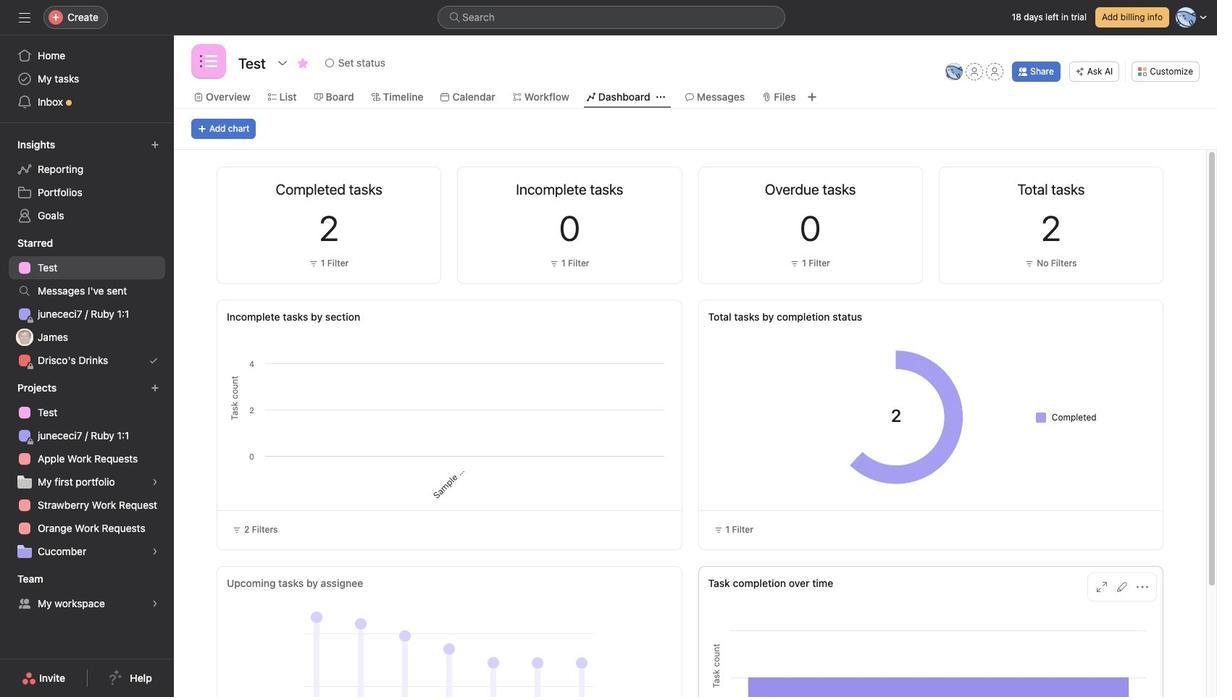 Task type: describe. For each thing, give the bounding box(es) containing it.
add tab image
[[806, 91, 818, 103]]

more actions image
[[1137, 582, 1149, 593]]

remove from starred image
[[297, 57, 309, 69]]

2 view chart image from the left
[[615, 182, 626, 193]]

projects element
[[0, 375, 174, 567]]

1 view chart image from the left
[[374, 182, 386, 193]]

new project or portfolio image
[[151, 384, 159, 393]]

new insights image
[[151, 141, 159, 149]]

tab actions image
[[656, 93, 665, 101]]



Task type: vqa. For each thing, say whether or not it's contained in the screenshot.
the New project or portfolio image
yes



Task type: locate. For each thing, give the bounding box(es) containing it.
teams element
[[0, 567, 174, 619]]

1 horizontal spatial view chart image
[[615, 182, 626, 193]]

view chart image
[[374, 182, 386, 193], [615, 182, 626, 193]]

show options image
[[277, 57, 288, 69]]

insights element
[[0, 132, 174, 230]]

1 horizontal spatial view chart image
[[1096, 582, 1108, 593]]

see details, my workspace image
[[151, 600, 159, 609]]

None text field
[[235, 50, 269, 76]]

0 horizontal spatial view chart image
[[856, 182, 867, 193]]

manage project members image
[[946, 63, 963, 80]]

global element
[[0, 36, 174, 122]]

starred element
[[0, 230, 174, 375]]

0 vertical spatial view chart image
[[856, 182, 867, 193]]

edit chart image
[[1117, 582, 1128, 593]]

hide sidebar image
[[19, 12, 30, 23]]

see details, my first portfolio image
[[151, 478, 159, 487]]

0 horizontal spatial view chart image
[[374, 182, 386, 193]]

see details, cucomber image
[[151, 548, 159, 557]]

list box
[[438, 6, 785, 29]]

1 vertical spatial view chart image
[[1096, 582, 1108, 593]]

list image
[[200, 53, 217, 70]]

view chart image
[[856, 182, 867, 193], [1096, 582, 1108, 593]]



